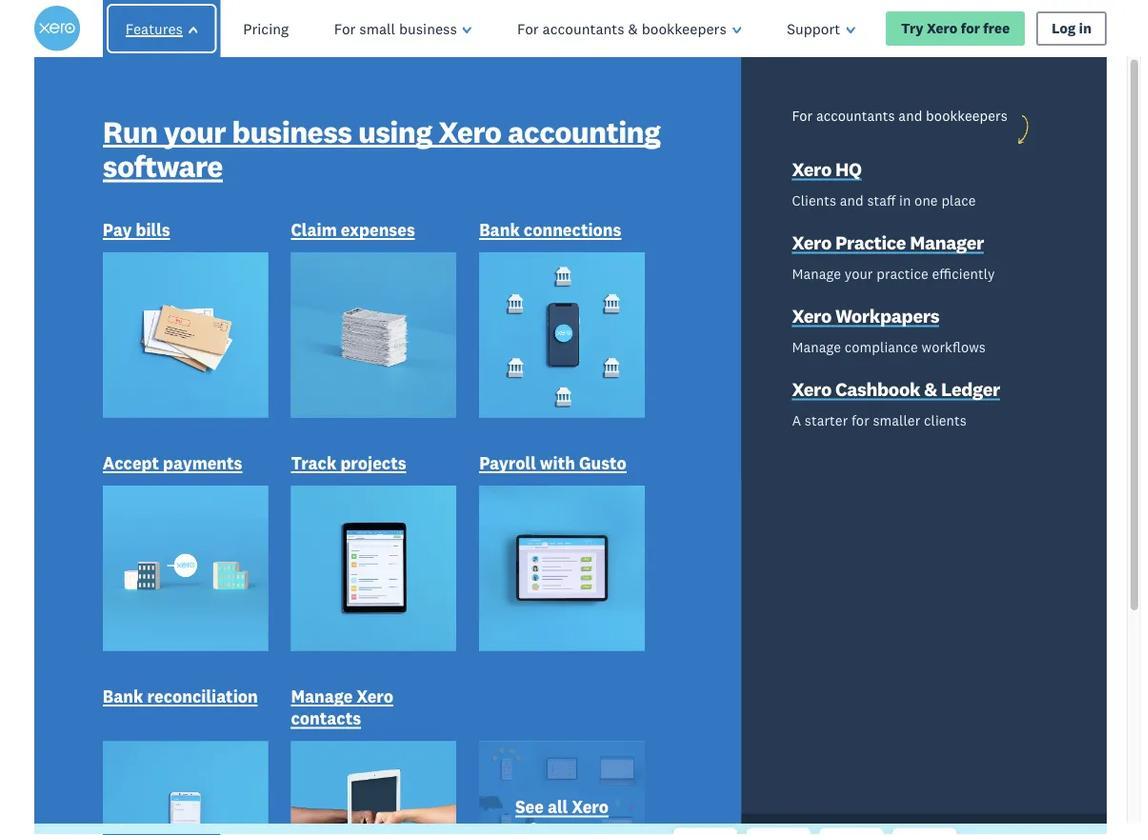 Task type: describe. For each thing, give the bounding box(es) containing it.
xero practice manager
[[792, 231, 985, 255]]

small
[[360, 19, 396, 38]]

for for starter
[[852, 412, 870, 429]]

workpapers
[[836, 304, 940, 328]]

practice
[[877, 265, 929, 282]]

starter
[[805, 412, 848, 429]]

xero practice manager link
[[792, 231, 985, 258]]

pay
[[103, 219, 132, 240]]

for for xero
[[961, 20, 981, 37]]

back
[[251, 102, 402, 188]]

& for ledger
[[925, 378, 938, 401]]

business for your
[[232, 112, 352, 150]]

run
[[103, 112, 158, 150]]

try
[[902, 20, 924, 37]]

payroll
[[480, 452, 536, 473]]

xero hq link
[[792, 157, 862, 185]]

you inside back to what you love with xero accounting software
[[126, 225, 239, 311]]

for small business button
[[312, 0, 495, 57]]

1 vertical spatial accounting
[[126, 349, 473, 435]]

for accountants & bookkeepers
[[518, 19, 727, 38]]

manage xero contacts
[[291, 686, 394, 729]]

claim
[[291, 219, 337, 240]]

free inside 'limited time offer: get 50% off for 3 months* plus free onboarding when you purchase xero.'
[[387, 550, 432, 583]]

pricing
[[243, 19, 289, 38]]

xero cashbook & ledger link
[[792, 378, 1001, 405]]

for accountants and bookkeepers
[[792, 106, 1008, 124]]

xero hq
[[792, 157, 862, 181]]

bank connections link
[[480, 218, 622, 244]]

pricing link
[[221, 0, 312, 57]]

months*
[[223, 550, 324, 583]]

xero.
[[239, 613, 299, 646]]

log in link
[[1037, 11, 1108, 46]]

a starter for smaller clients
[[792, 412, 967, 429]]

xero homepage image
[[34, 6, 80, 51]]

offer:
[[281, 518, 343, 551]]

clients
[[925, 412, 967, 429]]

xero inside try xero for free link
[[927, 20, 958, 37]]

back to what you love with xero accounting software
[[126, 102, 473, 497]]

compare
[[346, 688, 406, 706]]

expenses
[[341, 219, 415, 240]]

a
[[792, 412, 802, 429]]

learn what xero can do
[[141, 688, 297, 706]]

clients and staff in one place
[[792, 191, 977, 209]]

xero inside back to what you love with xero accounting software
[[278, 287, 421, 373]]

accept payments
[[103, 452, 243, 473]]

track projects
[[291, 452, 407, 473]]

connections
[[524, 219, 622, 240]]

accountants for &
[[543, 19, 625, 38]]

manage compliance workflows
[[792, 338, 986, 356]]

50%
[[398, 518, 450, 551]]

place
[[942, 191, 977, 209]]

payments
[[163, 452, 243, 473]]

for small business
[[334, 19, 457, 38]]

try xero for free link
[[886, 11, 1026, 46]]

do
[[280, 688, 297, 706]]

3
[[202, 550, 216, 583]]

all for compare
[[409, 688, 426, 706]]

bank reconciliation link
[[103, 685, 258, 711]]

see
[[516, 797, 544, 818]]

ledger
[[942, 378, 1001, 401]]

manage xero contacts link
[[291, 685, 457, 733]]

manager
[[910, 231, 985, 255]]

software inside back to what you love with xero accounting software
[[126, 411, 399, 497]]

run your business using xero accounting software
[[103, 112, 661, 185]]

1 vertical spatial what
[[182, 688, 215, 706]]

onboarding
[[126, 581, 259, 614]]

support
[[787, 19, 841, 38]]

xero inside the manage xero contacts
[[357, 686, 394, 707]]

time
[[222, 518, 275, 551]]

love
[[253, 225, 383, 311]]

xero cashbook & ledger
[[792, 378, 1001, 401]]

xero inside learn what xero can do link
[[219, 688, 249, 706]]

get
[[350, 518, 391, 551]]

see all xero features link
[[514, 796, 611, 836]]

learn what xero can do link
[[126, 680, 312, 714]]

bank for bank reconciliation
[[103, 686, 143, 707]]

& for bookkeepers
[[629, 19, 638, 38]]

claim expenses link
[[291, 218, 415, 244]]

for inside 'limited time offer: get 50% off for 3 months* plus free onboarding when you purchase xero.'
[[163, 550, 196, 583]]

contacts
[[291, 708, 361, 729]]

track projects link
[[291, 452, 407, 477]]

you inside 'limited time offer: get 50% off for 3 months* plus free onboarding when you purchase xero.'
[[334, 581, 376, 614]]

off
[[126, 550, 156, 583]]

see all xero features
[[516, 797, 609, 836]]

accountants for and
[[817, 106, 896, 124]]

payroll with gusto
[[480, 452, 627, 473]]

your for manage
[[845, 265, 873, 282]]

xero inside xero cashbook & ledger link
[[792, 378, 832, 401]]

manage your practice efficiently
[[792, 265, 995, 282]]

xero inside run your business using xero accounting software
[[439, 112, 502, 150]]



Task type: vqa. For each thing, say whether or not it's contained in the screenshot.
THE FROM to the middle
no



Task type: locate. For each thing, give the bounding box(es) containing it.
1 horizontal spatial all
[[548, 797, 568, 818]]

run your business using xero accounting software link
[[103, 112, 674, 189]]

for for for accountants & bookkeepers
[[518, 19, 539, 38]]

0 vertical spatial what
[[206, 164, 362, 250]]

0 horizontal spatial and
[[840, 191, 864, 209]]

payroll with gusto link
[[480, 452, 627, 477]]

for left the 3
[[163, 550, 196, 583]]

all up features
[[548, 797, 568, 818]]

1 vertical spatial with
[[540, 452, 576, 473]]

software inside run your business using xero accounting software
[[103, 147, 223, 185]]

0 horizontal spatial you
[[126, 225, 239, 311]]

1 vertical spatial manage
[[792, 338, 842, 356]]

features
[[126, 19, 183, 38]]

xero
[[927, 20, 958, 37], [439, 112, 502, 150], [792, 157, 832, 181], [792, 231, 832, 255], [278, 287, 421, 373], [792, 304, 832, 328], [792, 378, 832, 401], [357, 686, 394, 707], [219, 688, 249, 706], [572, 797, 609, 818]]

0 horizontal spatial &
[[629, 19, 638, 38]]

track
[[291, 452, 337, 473]]

0 horizontal spatial accounting
[[126, 349, 473, 435]]

manage up the contacts
[[291, 686, 353, 707]]

2 vertical spatial manage
[[291, 686, 353, 707]]

0 horizontal spatial business
[[232, 112, 352, 150]]

when
[[265, 581, 327, 614]]

0 vertical spatial business
[[399, 19, 457, 38]]

accept payments link
[[103, 452, 243, 477]]

plus
[[330, 550, 380, 583]]

accountants
[[543, 19, 625, 38], [817, 106, 896, 124]]

business
[[399, 19, 457, 38], [232, 112, 352, 150]]

free left log
[[984, 20, 1010, 37]]

with
[[126, 287, 263, 373], [540, 452, 576, 473]]

for
[[961, 20, 981, 37], [852, 412, 870, 429], [163, 550, 196, 583]]

all inside the see all xero features
[[548, 797, 568, 818]]

in
[[1080, 20, 1092, 37], [900, 191, 911, 209]]

0 vertical spatial for
[[961, 20, 981, 37]]

0 vertical spatial accountants
[[543, 19, 625, 38]]

and
[[899, 106, 923, 124], [840, 191, 864, 209]]

what
[[206, 164, 362, 250], [182, 688, 215, 706]]

bank for bank connections
[[480, 219, 520, 240]]

log
[[1052, 20, 1077, 37]]

1 horizontal spatial accountants
[[817, 106, 896, 124]]

for inside dropdown button
[[334, 19, 356, 38]]

workflows
[[922, 338, 986, 356]]

1 vertical spatial for
[[852, 412, 870, 429]]

all
[[409, 688, 426, 706], [548, 797, 568, 818]]

staff
[[868, 191, 896, 209]]

for accountants & bookkeepers button
[[495, 0, 765, 57]]

business for small
[[399, 19, 457, 38]]

a xero user decorating a cake with blue icing. social proof badges surrounding the circular image. image
[[582, 57, 1108, 771]]

manage down 'practice'
[[792, 265, 842, 282]]

0 horizontal spatial your
[[164, 112, 226, 150]]

0 horizontal spatial bookkeepers
[[642, 19, 727, 38]]

0 vertical spatial bank
[[480, 219, 520, 240]]

for right try
[[961, 20, 981, 37]]

0 horizontal spatial for
[[334, 19, 356, 38]]

business inside dropdown button
[[399, 19, 457, 38]]

1 horizontal spatial bookkeepers
[[926, 106, 1008, 124]]

&
[[629, 19, 638, 38], [925, 378, 938, 401]]

free right plus
[[387, 550, 432, 583]]

1 horizontal spatial and
[[899, 106, 923, 124]]

limited time offer: get 50% off for 3 months* plus free onboarding when you purchase xero.
[[126, 518, 450, 646]]

accounting inside run your business using xero accounting software
[[508, 112, 661, 150]]

smaller
[[874, 412, 921, 429]]

gusto
[[579, 452, 627, 473]]

xero workpapers link
[[792, 304, 940, 332]]

with inside back to what you love with xero accounting software
[[126, 287, 263, 373]]

0 vertical spatial software
[[103, 147, 223, 185]]

1 horizontal spatial for
[[518, 19, 539, 38]]

1 horizontal spatial free
[[984, 20, 1010, 37]]

1 vertical spatial &
[[925, 378, 938, 401]]

you
[[126, 225, 239, 311], [334, 581, 376, 614]]

0 vertical spatial free
[[984, 20, 1010, 37]]

your inside run your business using xero accounting software
[[164, 112, 226, 150]]

compare all plans
[[346, 688, 466, 706]]

1 horizontal spatial &
[[925, 378, 938, 401]]

0 vertical spatial accounting
[[508, 112, 661, 150]]

in left one
[[900, 191, 911, 209]]

for inside dropdown button
[[518, 19, 539, 38]]

0 horizontal spatial bank
[[103, 686, 143, 707]]

1 vertical spatial you
[[334, 581, 376, 614]]

for right "starter"
[[852, 412, 870, 429]]

for for for accountants and bookkeepers
[[792, 106, 813, 124]]

compliance
[[845, 338, 919, 356]]

1 vertical spatial accountants
[[817, 106, 896, 124]]

1 vertical spatial business
[[232, 112, 352, 150]]

bank inside bank connections link
[[480, 219, 520, 240]]

free
[[984, 20, 1010, 37], [387, 550, 432, 583]]

for for for small business
[[334, 19, 356, 38]]

all left plans at the left bottom of page
[[409, 688, 426, 706]]

0 horizontal spatial in
[[900, 191, 911, 209]]

your right run
[[164, 112, 226, 150]]

bank connections
[[480, 219, 622, 240]]

one
[[915, 191, 938, 209]]

can
[[253, 688, 277, 706]]

plans
[[430, 688, 466, 706]]

your for run
[[164, 112, 226, 150]]

bills
[[136, 219, 170, 240]]

manage down xero workpapers link
[[792, 338, 842, 356]]

1 vertical spatial and
[[840, 191, 864, 209]]

0 horizontal spatial accountants
[[543, 19, 625, 38]]

purchase
[[126, 613, 233, 646]]

2 horizontal spatial for
[[961, 20, 981, 37]]

accept
[[103, 452, 159, 473]]

what inside back to what you love with xero accounting software
[[206, 164, 362, 250]]

features
[[529, 819, 596, 836]]

1 vertical spatial your
[[845, 265, 873, 282]]

using
[[358, 112, 432, 150]]

learn
[[141, 688, 179, 706]]

your
[[164, 112, 226, 150], [845, 265, 873, 282]]

manage for practice
[[792, 265, 842, 282]]

1 vertical spatial free
[[387, 550, 432, 583]]

and up one
[[899, 106, 923, 124]]

xero inside 'xero hq' link
[[792, 157, 832, 181]]

accounting
[[508, 112, 661, 150], [126, 349, 473, 435]]

0 vertical spatial all
[[409, 688, 426, 706]]

support button
[[765, 0, 879, 57]]

1 horizontal spatial bank
[[480, 219, 520, 240]]

1 horizontal spatial business
[[399, 19, 457, 38]]

0 horizontal spatial with
[[126, 287, 263, 373]]

bank left the reconciliation
[[103, 686, 143, 707]]

1 horizontal spatial accounting
[[508, 112, 661, 150]]

0 vertical spatial bookkeepers
[[642, 19, 727, 38]]

0 vertical spatial in
[[1080, 20, 1092, 37]]

0 horizontal spatial free
[[387, 550, 432, 583]]

and left staff
[[840, 191, 864, 209]]

1 vertical spatial in
[[900, 191, 911, 209]]

1 horizontal spatial you
[[334, 581, 376, 614]]

limited
[[126, 518, 215, 551]]

clients
[[792, 191, 837, 209]]

1 vertical spatial software
[[126, 411, 399, 497]]

efficiently
[[933, 265, 995, 282]]

in right log
[[1080, 20, 1092, 37]]

practice
[[836, 231, 907, 255]]

all for see
[[548, 797, 568, 818]]

manage
[[792, 265, 842, 282], [792, 338, 842, 356], [291, 686, 353, 707]]

cashbook
[[836, 378, 921, 401]]

2 vertical spatial for
[[163, 550, 196, 583]]

bookkeepers for for accountants & bookkeepers
[[642, 19, 727, 38]]

log in
[[1052, 20, 1092, 37]]

pay bills
[[103, 219, 170, 240]]

xero inside xero workpapers link
[[792, 304, 832, 328]]

hq
[[836, 157, 862, 181]]

1 horizontal spatial in
[[1080, 20, 1092, 37]]

bank inside bank reconciliation link
[[103, 686, 143, 707]]

1 vertical spatial bookkeepers
[[926, 106, 1008, 124]]

0 vertical spatial you
[[126, 225, 239, 311]]

try xero for free
[[902, 20, 1010, 37]]

bookkeepers
[[642, 19, 727, 38], [926, 106, 1008, 124]]

0 vertical spatial manage
[[792, 265, 842, 282]]

1 vertical spatial bank
[[103, 686, 143, 707]]

0 horizontal spatial all
[[409, 688, 426, 706]]

bookkeepers inside dropdown button
[[642, 19, 727, 38]]

2 horizontal spatial for
[[792, 106, 813, 124]]

0 vertical spatial and
[[899, 106, 923, 124]]

compare all plans link
[[346, 688, 466, 709]]

manage for workpapers
[[792, 338, 842, 356]]

software up bills
[[103, 147, 223, 185]]

bookkeepers for for accountants and bookkeepers
[[926, 106, 1008, 124]]

your down 'practice'
[[845, 265, 873, 282]]

bank reconciliation
[[103, 686, 258, 707]]

1 horizontal spatial with
[[540, 452, 576, 473]]

xero workpapers
[[792, 304, 940, 328]]

bank
[[480, 219, 520, 240], [103, 686, 143, 707]]

features button
[[97, 0, 226, 57]]

1 vertical spatial all
[[548, 797, 568, 818]]

05 days, 11 hours, 16 minutes and 35 seconds timer
[[674, 817, 1016, 836]]

xero inside xero practice manager link
[[792, 231, 832, 255]]

software up the time
[[126, 411, 399, 497]]

business inside run your business using xero accounting software
[[232, 112, 352, 150]]

& inside dropdown button
[[629, 19, 638, 38]]

0 vertical spatial &
[[629, 19, 638, 38]]

0 vertical spatial with
[[126, 287, 263, 373]]

accountants inside dropdown button
[[543, 19, 625, 38]]

0 horizontal spatial for
[[163, 550, 196, 583]]

projects
[[341, 452, 407, 473]]

0 vertical spatial your
[[164, 112, 226, 150]]

xero inside the see all xero features
[[572, 797, 609, 818]]

manage inside the manage xero contacts
[[291, 686, 353, 707]]

bank left connections
[[480, 219, 520, 240]]

1 horizontal spatial your
[[845, 265, 873, 282]]

1 horizontal spatial for
[[852, 412, 870, 429]]



